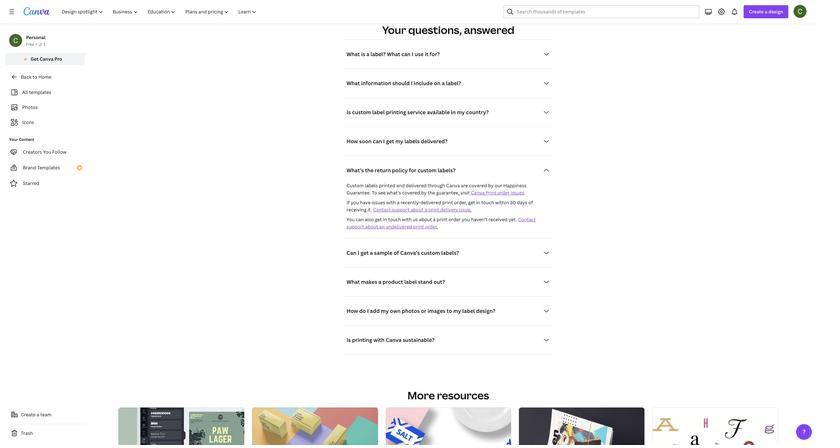 Task type: describe. For each thing, give the bounding box(es) containing it.
what left use
[[387, 51, 400, 58]]

do
[[359, 307, 366, 315]]

creators
[[23, 149, 42, 155]]

is for is custom label printing service available in my country?
[[347, 109, 351, 116]]

happiness
[[504, 182, 527, 189]]

create for create a design
[[749, 8, 764, 15]]

photos
[[402, 307, 420, 315]]

contact support about an undelivered print order link
[[347, 216, 536, 230]]

of inside if you have issues with a recently-delivered print order, get in touch within 30 days of receiving it.
[[529, 199, 533, 206]]

own
[[390, 307, 401, 315]]

to
[[372, 190, 377, 196]]

more
[[408, 388, 435, 402]]

30
[[510, 199, 516, 206]]

create a team button
[[5, 408, 85, 421]]

back to home link
[[5, 70, 85, 84]]

trash
[[21, 430, 33, 436]]

2 horizontal spatial label
[[463, 307, 475, 315]]

is printing with canva sustainable? button
[[344, 333, 553, 347]]

sustainable?
[[403, 336, 435, 344]]

what's
[[347, 167, 364, 174]]

create a team
[[21, 412, 52, 418]]

2 horizontal spatial with
[[402, 216, 412, 222]]

in inside if you have issues with a recently-delivered print order, get in touch within 30 days of receiving it.
[[476, 199, 481, 206]]

build your brand: how to choose the right fonts image
[[653, 408, 779, 445]]

in inside "is custom label printing service available in my country?" dropdown button
[[451, 109, 456, 116]]

you inside if you have issues with a recently-delivered print order, get in touch within 30 days of receiving it.
[[351, 199, 359, 206]]

your for your content
[[9, 137, 18, 142]]

what's the return policy for custom labels?
[[347, 167, 456, 174]]

contact support about an undelivered print order
[[347, 216, 536, 230]]

order,
[[454, 199, 467, 206]]

print
[[486, 190, 497, 196]]

support for contact support about an undelivered print order
[[347, 223, 364, 230]]

brand templates
[[23, 164, 60, 171]]

out?
[[434, 278, 445, 285]]

on
[[434, 80, 441, 87]]

recently-
[[401, 199, 421, 206]]

return
[[375, 167, 391, 174]]

2 vertical spatial can
[[356, 216, 364, 222]]

what makes a product label stand out?
[[347, 278, 445, 285]]

your for your questions, answered
[[382, 23, 406, 37]]

2 vertical spatial .
[[437, 223, 438, 230]]

contact support about a print delivery issue .
[[373, 207, 472, 213]]

service
[[408, 109, 426, 116]]

within
[[496, 199, 509, 206]]

labels inside dropdown button
[[405, 138, 420, 145]]

about for print
[[411, 207, 424, 213]]

through
[[428, 182, 445, 189]]

1 vertical spatial about
[[419, 216, 432, 222]]

with inside if you have issues with a recently-delivered print order, get in touch within 30 days of receiving it.
[[386, 199, 396, 206]]

print up you can also get in touch with us about a print order you haven't received yet.
[[429, 207, 439, 213]]

makes
[[361, 278, 377, 285]]

get up an
[[375, 216, 382, 222]]

christina overa image
[[794, 5, 807, 18]]

creators you follow
[[23, 149, 67, 155]]

if you have issues with a recently-delivered print order, get in touch within 30 days of receiving it.
[[347, 199, 533, 213]]

i right do
[[367, 307, 369, 315]]

canva inside button
[[40, 56, 53, 62]]

custom inside dropdown button
[[352, 109, 371, 116]]

print down delivery
[[437, 216, 448, 222]]

label inside dropdown button
[[372, 109, 385, 116]]

how do i add my own photos or images to my label design?
[[347, 307, 496, 315]]

a inside if you have issues with a recently-delivered print order, get in touch within 30 days of receiving it.
[[397, 199, 400, 206]]

and
[[397, 182, 405, 189]]

1 horizontal spatial by
[[488, 182, 494, 189]]

photos
[[22, 104, 38, 110]]

canva print order issues link
[[471, 190, 524, 196]]

free
[[26, 41, 34, 47]]

if
[[347, 199, 350, 206]]

guarantee.
[[347, 190, 371, 196]]

1 horizontal spatial you
[[347, 216, 355, 222]]

a up you can also get in touch with us about a print order you haven't received yet.
[[425, 207, 428, 213]]

0 horizontal spatial in
[[383, 216, 387, 222]]

country?
[[466, 109, 489, 116]]

policy
[[392, 167, 408, 174]]

print inside if you have issues with a recently-delivered print order, get in touch within 30 days of receiving it.
[[443, 199, 453, 206]]

have
[[360, 199, 371, 206]]

soon
[[359, 138, 372, 145]]

the inside dropdown button
[[365, 167, 374, 174]]

can inside "how soon can i get my labels delivered?" dropdown button
[[373, 138, 382, 145]]

•
[[36, 41, 37, 47]]

starred
[[23, 180, 39, 186]]

what's
[[387, 190, 401, 196]]

icons link
[[9, 116, 81, 129]]

2 vertical spatial custom
[[421, 249, 440, 256]]

issues for .
[[511, 190, 524, 196]]

can
[[347, 249, 357, 256]]

1 horizontal spatial label
[[404, 278, 417, 285]]

images
[[428, 307, 446, 315]]

can i get a sample of canva's custom labels? button
[[344, 246, 553, 259]]

home
[[38, 74, 51, 80]]

1
[[43, 41, 45, 47]]

a inside what information should i include on a label? dropdown button
[[442, 80, 445, 87]]

a inside what makes a product label stand out? dropdown button
[[379, 278, 382, 285]]

1 vertical spatial labels?
[[441, 249, 459, 256]]

0 vertical spatial labels?
[[438, 167, 456, 174]]

an
[[379, 223, 385, 230]]

0 horizontal spatial touch
[[388, 216, 401, 222]]

are
[[461, 182, 468, 189]]

what for makes
[[347, 278, 360, 285]]

receiving
[[347, 207, 367, 213]]

label? inside "dropdown button"
[[371, 51, 386, 58]]

printed
[[379, 182, 395, 189]]

0 vertical spatial .
[[524, 190, 526, 196]]

delivered inside if you have issues with a recently-delivered print order, get in touch within 30 days of receiving it.
[[421, 199, 441, 206]]

label size guide image
[[386, 408, 511, 445]]

is
[[361, 51, 365, 58]]

i right should
[[411, 80, 413, 87]]

with inside 'dropdown button'
[[374, 336, 385, 344]]

templates
[[37, 164, 60, 171]]

back
[[21, 74, 31, 80]]

see
[[378, 190, 386, 196]]

trash link
[[5, 427, 85, 440]]

how do i add my own photos or images to my label design? button
[[344, 304, 553, 317]]

get right soon
[[386, 138, 394, 145]]

for
[[409, 167, 417, 174]]

1 horizontal spatial .
[[471, 207, 472, 213]]

answered
[[464, 23, 515, 37]]

should
[[393, 80, 410, 87]]

canva's
[[400, 249, 420, 256]]

icons
[[22, 119, 34, 125]]

is custom label printing service available in my country? button
[[344, 106, 553, 119]]

information
[[361, 80, 391, 87]]

0 horizontal spatial by
[[421, 190, 427, 196]]

what is a label? what can i use it for?
[[347, 51, 440, 58]]

all templates
[[22, 89, 51, 95]]



Task type: locate. For each thing, give the bounding box(es) containing it.
1 vertical spatial by
[[421, 190, 427, 196]]

creators you follow link
[[5, 146, 85, 159]]

labels inside custom labels printed and delivered through canva are covered by our happiness guarantee. to see what's covered by the guarantee, visit
[[365, 182, 378, 189]]

issues for with
[[372, 199, 385, 206]]

about right us
[[419, 216, 432, 222]]

a right makes
[[379, 278, 382, 285]]

pro
[[54, 56, 62, 62]]

None search field
[[504, 5, 700, 18]]

print
[[443, 199, 453, 206], [429, 207, 439, 213], [437, 216, 448, 222], [413, 223, 424, 230]]

0 vertical spatial create
[[749, 8, 764, 15]]

i right can
[[358, 249, 360, 256]]

graphic design for print vs the web image
[[519, 408, 645, 445]]

with down what's
[[386, 199, 396, 206]]

1 is from the top
[[347, 109, 351, 116]]

top level navigation element
[[57, 5, 262, 18]]

order
[[498, 190, 510, 196], [449, 216, 461, 222], [425, 223, 437, 230]]

1 vertical spatial is
[[347, 336, 351, 344]]

a down what's
[[397, 199, 400, 206]]

of right sample
[[394, 249, 399, 256]]

you can also get in touch with us about a print order you haven't received yet.
[[347, 216, 518, 222]]

2 is from the top
[[347, 336, 351, 344]]

labels left delivered? at the top
[[405, 138, 420, 145]]

your left the content
[[9, 137, 18, 142]]

more resources
[[408, 388, 489, 402]]

0 vertical spatial how
[[347, 138, 358, 145]]

0 horizontal spatial issues
[[372, 199, 385, 206]]

contact for contact support about a print delivery issue .
[[373, 207, 391, 213]]

for?
[[430, 51, 440, 58]]

get inside if you have issues with a recently-delivered print order, get in touch within 30 days of receiving it.
[[468, 199, 475, 206]]

issue
[[459, 207, 471, 213]]

0 horizontal spatial covered
[[402, 190, 420, 196]]

with left us
[[402, 216, 412, 222]]

my inside "is custom label printing service available in my country?" dropdown button
[[457, 109, 465, 116]]

1 horizontal spatial printing
[[386, 109, 406, 116]]

1 how from the top
[[347, 138, 358, 145]]

get canva pro
[[31, 56, 62, 62]]

canva inside custom labels printed and delivered through canva are covered by our happiness guarantee. to see what's covered by the guarantee, visit
[[446, 182, 460, 189]]

2 horizontal spatial order
[[498, 190, 510, 196]]

label left stand
[[404, 278, 417, 285]]

issues down see
[[372, 199, 385, 206]]

yet.
[[509, 216, 517, 222]]

printing down do
[[352, 336, 372, 344]]

design?
[[476, 307, 496, 315]]

. down you can also get in touch with us about a print order you haven't received yet.
[[437, 223, 438, 230]]

2 horizontal spatial .
[[524, 190, 526, 196]]

starred link
[[5, 177, 85, 190]]

how for how do i add my own photos or images to my label design?
[[347, 307, 358, 315]]

you right if
[[351, 199, 359, 206]]

1 horizontal spatial of
[[529, 199, 533, 206]]

0 vertical spatial to
[[33, 74, 37, 80]]

2 horizontal spatial can
[[402, 51, 411, 58]]

delivered down for
[[406, 182, 427, 189]]

0 vertical spatial the
[[365, 167, 374, 174]]

0 horizontal spatial .
[[437, 223, 438, 230]]

2 how from the top
[[347, 307, 358, 315]]

my
[[457, 109, 465, 116], [396, 138, 403, 145], [381, 307, 389, 315], [454, 307, 461, 315]]

create left the team
[[21, 412, 36, 418]]

the left return
[[365, 167, 374, 174]]

0 vertical spatial touch
[[482, 199, 494, 206]]

photos link
[[9, 101, 81, 114]]

0 vertical spatial issues
[[511, 190, 524, 196]]

get right can
[[361, 249, 369, 256]]

with
[[386, 199, 396, 206], [402, 216, 412, 222], [374, 336, 385, 344]]

our
[[495, 182, 503, 189]]

0 vertical spatial label?
[[371, 51, 386, 58]]

canva left sustainable?
[[386, 336, 402, 344]]

50 insanely creative and stunning packaging designs image
[[252, 408, 378, 445]]

to right back at the top of the page
[[33, 74, 37, 80]]

order down delivery
[[449, 216, 461, 222]]

0 vertical spatial of
[[529, 199, 533, 206]]

1 vertical spatial the
[[428, 190, 435, 196]]

is for is printing with canva sustainable?
[[347, 336, 351, 344]]

how soon can i get my labels delivered? button
[[344, 135, 553, 148]]

order inside contact support about an undelivered print order
[[425, 223, 437, 230]]

a left the design
[[765, 8, 768, 15]]

days
[[517, 199, 528, 206]]

design
[[769, 8, 784, 15]]

order down our
[[498, 190, 510, 196]]

your
[[382, 23, 406, 37], [9, 137, 18, 142]]

1 horizontal spatial order
[[449, 216, 461, 222]]

in up an
[[383, 216, 387, 222]]

i right soon
[[383, 138, 385, 145]]

custom right for
[[418, 167, 437, 174]]

contact right the yet.
[[518, 216, 536, 222]]

covered up recently- at the top of page
[[402, 190, 420, 196]]

about down also
[[365, 223, 378, 230]]

all templates link
[[9, 86, 81, 99]]

label? inside dropdown button
[[446, 80, 461, 87]]

support down recently- at the top of page
[[392, 207, 410, 213]]

0 horizontal spatial printing
[[352, 336, 372, 344]]

contact inside contact support about an undelivered print order
[[518, 216, 536, 222]]

0 horizontal spatial label
[[372, 109, 385, 116]]

support
[[392, 207, 410, 213], [347, 223, 364, 230]]

0 vertical spatial can
[[402, 51, 411, 58]]

with down add on the bottom
[[374, 336, 385, 344]]

covered right are
[[469, 182, 487, 189]]

by up print
[[488, 182, 494, 189]]

1 vertical spatial with
[[402, 216, 412, 222]]

0 horizontal spatial you
[[351, 199, 359, 206]]

0 vertical spatial delivered
[[406, 182, 427, 189]]

create inside button
[[21, 412, 36, 418]]

print up delivery
[[443, 199, 453, 206]]

2 vertical spatial label
[[463, 307, 475, 315]]

label? right is
[[371, 51, 386, 58]]

a right the on at the right top
[[442, 80, 445, 87]]

0 vertical spatial about
[[411, 207, 424, 213]]

all
[[22, 89, 28, 95]]

can i get a sample of canva's custom labels?
[[347, 249, 459, 256]]

i inside "dropdown button"
[[412, 51, 414, 58]]

1 vertical spatial label?
[[446, 80, 461, 87]]

0 vertical spatial you
[[43, 149, 51, 155]]

you left follow
[[43, 149, 51, 155]]

get
[[386, 138, 394, 145], [468, 199, 475, 206], [375, 216, 382, 222], [361, 249, 369, 256]]

to right images
[[447, 307, 452, 315]]

a inside create a team button
[[37, 412, 39, 418]]

a inside create a design dropdown button
[[765, 8, 768, 15]]

0 vertical spatial label
[[372, 109, 385, 116]]

the inside custom labels printed and delivered through canva are covered by our happiness guarantee. to see what's covered by the guarantee, visit
[[428, 190, 435, 196]]

print down us
[[413, 223, 424, 230]]

0 vertical spatial covered
[[469, 182, 487, 189]]

what left makes
[[347, 278, 360, 285]]

create for create a team
[[21, 412, 36, 418]]

by up contact support about a print delivery issue .
[[421, 190, 427, 196]]

1 horizontal spatial to
[[447, 307, 452, 315]]

my inside "how soon can i get my labels delivered?" dropdown button
[[396, 138, 403, 145]]

of right days
[[529, 199, 533, 206]]

1 vertical spatial of
[[394, 249, 399, 256]]

your content
[[9, 137, 34, 142]]

canva left pro
[[40, 56, 53, 62]]

contact right it.
[[373, 207, 391, 213]]

create a label in canva image
[[118, 408, 244, 445]]

1 horizontal spatial can
[[373, 138, 382, 145]]

the down through
[[428, 190, 435, 196]]

1 horizontal spatial labels
[[405, 138, 420, 145]]

contact for contact support about an undelivered print order
[[518, 216, 536, 222]]

delivered
[[406, 182, 427, 189], [421, 199, 441, 206]]

order down you can also get in touch with us about a print order you haven't received yet.
[[425, 223, 437, 230]]

touch down print
[[482, 199, 494, 206]]

create left the design
[[749, 8, 764, 15]]

0 horizontal spatial contact
[[373, 207, 391, 213]]

what information should i include on a label? button
[[344, 77, 553, 90]]

label left design?
[[463, 307, 475, 315]]

labels up the to
[[365, 182, 378, 189]]

0 horizontal spatial your
[[9, 137, 18, 142]]

about for undelivered
[[365, 223, 378, 230]]

content
[[19, 137, 34, 142]]

contact support about a print delivery issue link
[[373, 207, 471, 213]]

0 vertical spatial your
[[382, 23, 406, 37]]

1 vertical spatial support
[[347, 223, 364, 230]]

you
[[43, 149, 51, 155], [347, 216, 355, 222]]

. up days
[[524, 190, 526, 196]]

1 horizontal spatial support
[[392, 207, 410, 213]]

1 vertical spatial can
[[373, 138, 382, 145]]

us
[[413, 216, 418, 222]]

canva up guarantee,
[[446, 182, 460, 189]]

my up policy
[[396, 138, 403, 145]]

what is a label? what can i use it for? button
[[344, 48, 553, 61]]

a left the team
[[37, 412, 39, 418]]

custom right "canva's"
[[421, 249, 440, 256]]

1 vertical spatial label
[[404, 278, 417, 285]]

label? right the on at the right top
[[446, 80, 461, 87]]

support down receiving
[[347, 223, 364, 230]]

0 vertical spatial labels
[[405, 138, 420, 145]]

create inside dropdown button
[[749, 8, 764, 15]]

is inside dropdown button
[[347, 109, 351, 116]]

your up what is a label? what can i use it for?
[[382, 23, 406, 37]]

by
[[488, 182, 494, 189], [421, 190, 427, 196]]

1 vertical spatial you
[[462, 216, 470, 222]]

0 horizontal spatial label?
[[371, 51, 386, 58]]

brand templates link
[[5, 161, 85, 174]]

in right the available
[[451, 109, 456, 116]]

canva right visit
[[471, 190, 485, 196]]

how left soon
[[347, 138, 358, 145]]

support inside contact support about an undelivered print order
[[347, 223, 364, 230]]

0 horizontal spatial can
[[356, 216, 364, 222]]

2 vertical spatial order
[[425, 223, 437, 230]]

can left also
[[356, 216, 364, 222]]

to inside dropdown button
[[447, 307, 452, 315]]

0 horizontal spatial to
[[33, 74, 37, 80]]

what makes a product label stand out? button
[[344, 275, 553, 288]]

you down receiving
[[347, 216, 355, 222]]

1 horizontal spatial issues
[[511, 190, 524, 196]]

labels? up what makes a product label stand out? dropdown button
[[441, 249, 459, 256]]

use
[[415, 51, 424, 58]]

also
[[365, 216, 374, 222]]

about down recently- at the top of page
[[411, 207, 424, 213]]

of
[[529, 199, 533, 206], [394, 249, 399, 256]]

1 vertical spatial issues
[[372, 199, 385, 206]]

1 vertical spatial touch
[[388, 216, 401, 222]]

issues inside if you have issues with a recently-delivered print order, get in touch within 30 days of receiving it.
[[372, 199, 385, 206]]

1 horizontal spatial create
[[749, 8, 764, 15]]

i left use
[[412, 51, 414, 58]]

custom
[[347, 182, 364, 189]]

2 vertical spatial in
[[383, 216, 387, 222]]

1 horizontal spatial in
[[451, 109, 456, 116]]

print inside contact support about an undelivered print order
[[413, 223, 424, 230]]

1 vertical spatial contact
[[518, 216, 536, 222]]

questions,
[[408, 23, 462, 37]]

add
[[370, 307, 380, 315]]

brand
[[23, 164, 36, 171]]

team
[[40, 412, 52, 418]]

can left use
[[402, 51, 411, 58]]

visit
[[461, 190, 470, 196]]

delivered?
[[421, 138, 448, 145]]

a right is
[[367, 51, 369, 58]]

1 vertical spatial .
[[471, 207, 472, 213]]

Search search field
[[517, 6, 696, 18]]

touch up undelivered
[[388, 216, 401, 222]]

0 horizontal spatial you
[[43, 149, 51, 155]]

sample
[[374, 249, 393, 256]]

how for how soon can i get my labels delivered?
[[347, 138, 358, 145]]

1 vertical spatial delivered
[[421, 199, 441, 206]]

1 horizontal spatial with
[[386, 199, 396, 206]]

get canva pro button
[[5, 53, 85, 65]]

1 vertical spatial your
[[9, 137, 18, 142]]

0 vertical spatial order
[[498, 190, 510, 196]]

2 horizontal spatial in
[[476, 199, 481, 206]]

my right add on the bottom
[[381, 307, 389, 315]]

1 horizontal spatial the
[[428, 190, 435, 196]]

what's the return policy for custom labels? button
[[344, 164, 553, 177]]

0 horizontal spatial the
[[365, 167, 374, 174]]

delivered inside custom labels printed and delivered through canva are covered by our happiness guarantee. to see what's covered by the guarantee, visit
[[406, 182, 427, 189]]

about
[[411, 207, 424, 213], [419, 216, 432, 222], [365, 223, 378, 230]]

product
[[383, 278, 403, 285]]

touch inside if you have issues with a recently-delivered print order, get in touch within 30 days of receiving it.
[[482, 199, 494, 206]]

guarantee,
[[436, 190, 460, 196]]

1 horizontal spatial contact
[[518, 216, 536, 222]]

1 vertical spatial printing
[[352, 336, 372, 344]]

0 vertical spatial in
[[451, 109, 456, 116]]

label down the 'information' on the left top of the page
[[372, 109, 385, 116]]

0 horizontal spatial of
[[394, 249, 399, 256]]

my left country?
[[457, 109, 465, 116]]

2 vertical spatial with
[[374, 336, 385, 344]]

you down 'issue'
[[462, 216, 470, 222]]

resources
[[437, 388, 489, 402]]

a down if you have issues with a recently-delivered print order, get in touch within 30 days of receiving it.
[[433, 216, 436, 222]]

1 vertical spatial covered
[[402, 190, 420, 196]]

of inside can i get a sample of canva's custom labels? dropdown button
[[394, 249, 399, 256]]

printing inside "is custom label printing service available in my country?" dropdown button
[[386, 109, 406, 116]]

in up haven't
[[476, 199, 481, 206]]

custom
[[352, 109, 371, 116], [418, 167, 437, 174], [421, 249, 440, 256]]

delivered up contact support about a print delivery issue .
[[421, 199, 441, 206]]

i
[[412, 51, 414, 58], [411, 80, 413, 87], [383, 138, 385, 145], [358, 249, 360, 256], [367, 307, 369, 315]]

0 vertical spatial printing
[[386, 109, 406, 116]]

a left sample
[[370, 249, 373, 256]]

0 horizontal spatial with
[[374, 336, 385, 344]]

my right images
[[454, 307, 461, 315]]

get
[[31, 56, 39, 62]]

a inside 'what is a label? what can i use it for?' "dropdown button"
[[367, 51, 369, 58]]

back to home
[[21, 74, 51, 80]]

printing left service
[[386, 109, 406, 116]]

contact
[[373, 207, 391, 213], [518, 216, 536, 222]]

a inside can i get a sample of canva's custom labels? dropdown button
[[370, 249, 373, 256]]

can right soon
[[373, 138, 382, 145]]

to
[[33, 74, 37, 80], [447, 307, 452, 315]]

printing inside is printing with canva sustainable? 'dropdown button'
[[352, 336, 372, 344]]

0 vertical spatial by
[[488, 182, 494, 189]]

can
[[402, 51, 411, 58], [373, 138, 382, 145], [356, 216, 364, 222]]

about inside contact support about an undelivered print order
[[365, 223, 378, 230]]

issues down 'happiness'
[[511, 190, 524, 196]]

what for is
[[347, 51, 360, 58]]

can inside 'what is a label? what can i use it for?' "dropdown button"
[[402, 51, 411, 58]]

custom up soon
[[352, 109, 371, 116]]

is inside 'dropdown button'
[[347, 336, 351, 344]]

what information should i include on a label?
[[347, 80, 461, 87]]

1 horizontal spatial your
[[382, 23, 406, 37]]

what left is
[[347, 51, 360, 58]]

labels? up through
[[438, 167, 456, 174]]

1 horizontal spatial covered
[[469, 182, 487, 189]]

1 vertical spatial you
[[347, 216, 355, 222]]

templates
[[29, 89, 51, 95]]

support for contact support about a print delivery issue .
[[392, 207, 410, 213]]

include
[[414, 80, 433, 87]]

. up haven't
[[471, 207, 472, 213]]

0 vertical spatial custom
[[352, 109, 371, 116]]

delivery
[[440, 207, 458, 213]]

canva inside 'dropdown button'
[[386, 336, 402, 344]]

0 horizontal spatial support
[[347, 223, 364, 230]]

how left do
[[347, 307, 358, 315]]

0 vertical spatial contact
[[373, 207, 391, 213]]

what left the 'information' on the left top of the page
[[347, 80, 360, 87]]

what for information
[[347, 80, 360, 87]]

1 vertical spatial custom
[[418, 167, 437, 174]]

2 vertical spatial about
[[365, 223, 378, 230]]

0 vertical spatial with
[[386, 199, 396, 206]]

get up 'issue'
[[468, 199, 475, 206]]

0 horizontal spatial order
[[425, 223, 437, 230]]

1 vertical spatial how
[[347, 307, 358, 315]]

1 vertical spatial to
[[447, 307, 452, 315]]

undelivered
[[386, 223, 412, 230]]



Task type: vqa. For each thing, say whether or not it's contained in the screenshot.
IN
yes



